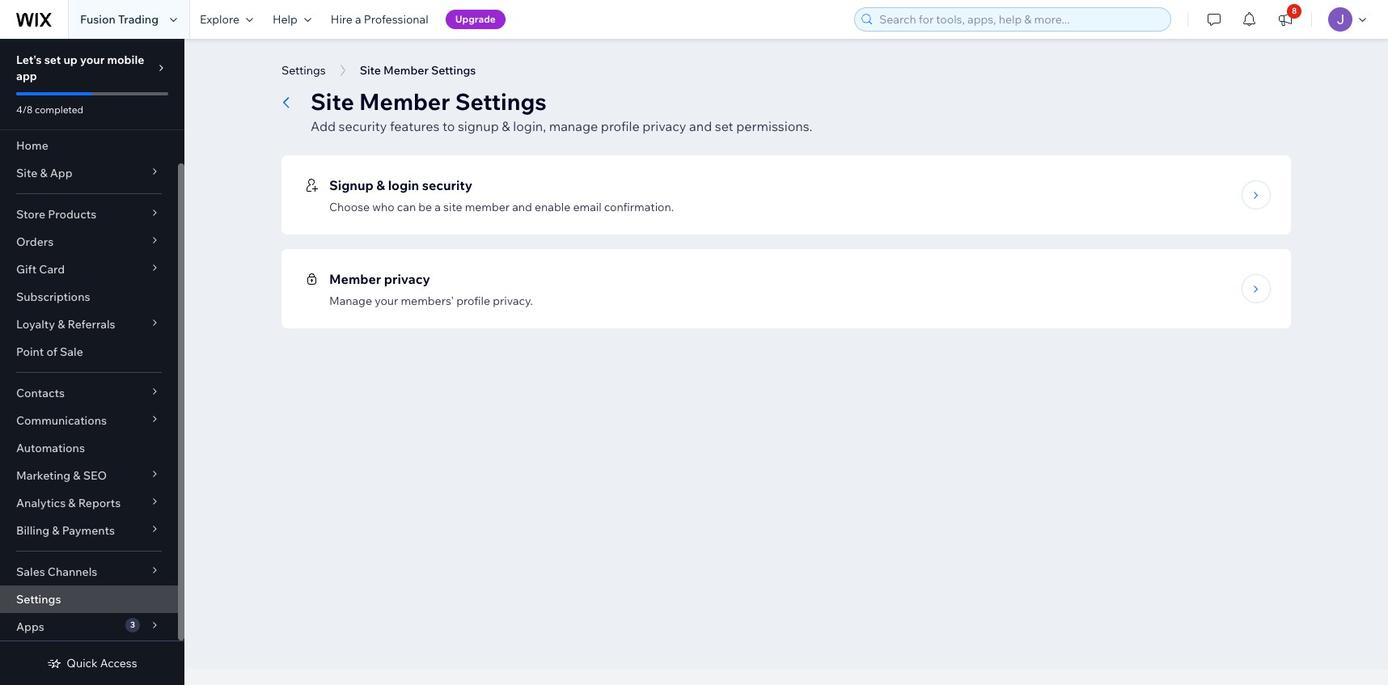 Task type: locate. For each thing, give the bounding box(es) containing it.
set left up
[[44, 53, 61, 67]]

enable
[[535, 200, 571, 214]]

& inside signup & login security choose who can be a site member and enable email confirmation.
[[377, 177, 385, 193]]

sales
[[16, 565, 45, 579]]

member for site member settings
[[384, 63, 429, 78]]

& left the app
[[40, 166, 47, 180]]

manage
[[549, 118, 598, 134]]

& left the login,
[[502, 118, 510, 134]]

email
[[573, 200, 602, 214]]

settings
[[282, 63, 326, 78], [431, 63, 476, 78], [455, 87, 547, 116], [16, 592, 61, 607]]

professional
[[364, 12, 429, 27]]

site up add
[[311, 87, 354, 116]]

0 vertical spatial and
[[689, 118, 712, 134]]

settings down sales
[[16, 592, 61, 607]]

site & app button
[[0, 159, 178, 187]]

a right hire
[[355, 12, 361, 27]]

2 horizontal spatial site
[[360, 63, 381, 78]]

and
[[689, 118, 712, 134], [512, 200, 532, 214]]

1 horizontal spatial profile
[[601, 118, 640, 134]]

let's
[[16, 53, 42, 67]]

your for set
[[80, 53, 105, 67]]

0 horizontal spatial your
[[80, 53, 105, 67]]

your inside let's set up your mobile app
[[80, 53, 105, 67]]

automations link
[[0, 435, 178, 462]]

contacts button
[[0, 379, 178, 407]]

hire
[[331, 12, 353, 27]]

1 vertical spatial security
[[422, 177, 473, 193]]

1 vertical spatial profile
[[457, 294, 490, 308]]

& for app
[[40, 166, 47, 180]]

member privacy manage your members' profile privacy.
[[329, 271, 533, 308]]

profile inside member privacy manage your members' profile privacy.
[[457, 294, 490, 308]]

privacy inside site member settings add security features to signup & login, manage profile privacy and set permissions.
[[643, 118, 687, 134]]

referrals
[[68, 317, 115, 332]]

home
[[16, 138, 48, 153]]

0 horizontal spatial profile
[[457, 294, 490, 308]]

1 horizontal spatial security
[[422, 177, 473, 193]]

your inside member privacy manage your members' profile privacy.
[[375, 294, 398, 308]]

billing & payments button
[[0, 517, 178, 545]]

settings down upgrade button on the top
[[431, 63, 476, 78]]

0 horizontal spatial set
[[44, 53, 61, 67]]

1 horizontal spatial a
[[435, 200, 441, 214]]

and left permissions.
[[689, 118, 712, 134]]

privacy
[[643, 118, 687, 134], [384, 271, 430, 287]]

settings up signup
[[455, 87, 547, 116]]

profile left privacy.
[[457, 294, 490, 308]]

1 vertical spatial site
[[311, 87, 354, 116]]

member inside site member settings add security features to signup & login, manage profile privacy and set permissions.
[[359, 87, 450, 116]]

& inside dropdown button
[[40, 166, 47, 180]]

1 horizontal spatial set
[[715, 118, 734, 134]]

& right loyalty
[[58, 317, 65, 332]]

site inside dropdown button
[[16, 166, 37, 180]]

site
[[443, 200, 462, 214]]

hire a professional
[[331, 12, 429, 27]]

0 horizontal spatial and
[[512, 200, 532, 214]]

member up manage
[[329, 271, 381, 287]]

upgrade button
[[446, 10, 506, 29]]

0 vertical spatial member
[[384, 63, 429, 78]]

0 horizontal spatial site
[[16, 166, 37, 180]]

& left seo
[[73, 468, 81, 483]]

billing & payments
[[16, 524, 115, 538]]

be
[[419, 200, 432, 214]]

& right billing
[[52, 524, 59, 538]]

&
[[502, 118, 510, 134], [40, 166, 47, 180], [377, 177, 385, 193], [58, 317, 65, 332], [73, 468, 81, 483], [68, 496, 76, 511], [52, 524, 59, 538]]

set
[[44, 53, 61, 67], [715, 118, 734, 134]]

reports
[[78, 496, 121, 511]]

1 vertical spatial member
[[359, 87, 450, 116]]

security right add
[[339, 118, 387, 134]]

1 vertical spatial your
[[375, 294, 398, 308]]

1 horizontal spatial your
[[375, 294, 398, 308]]

store
[[16, 207, 45, 222]]

a
[[355, 12, 361, 27], [435, 200, 441, 214]]

your right manage
[[375, 294, 398, 308]]

fusion trading
[[80, 12, 159, 27]]

& for login
[[377, 177, 385, 193]]

1 horizontal spatial site
[[311, 87, 354, 116]]

0 vertical spatial privacy
[[643, 118, 687, 134]]

2 vertical spatial member
[[329, 271, 381, 287]]

& inside site member settings add security features to signup & login, manage profile privacy and set permissions.
[[502, 118, 510, 134]]

0 vertical spatial profile
[[601, 118, 640, 134]]

sales channels
[[16, 565, 97, 579]]

choose
[[329, 200, 370, 214]]

marketing & seo button
[[0, 462, 178, 490]]

member inside member privacy manage your members' profile privacy.
[[329, 271, 381, 287]]

your for privacy
[[375, 294, 398, 308]]

orders button
[[0, 228, 178, 256]]

1 vertical spatial and
[[512, 200, 532, 214]]

site & app
[[16, 166, 72, 180]]

your
[[80, 53, 105, 67], [375, 294, 398, 308]]

1 horizontal spatial privacy
[[643, 118, 687, 134]]

member down professional
[[384, 63, 429, 78]]

gift card button
[[0, 256, 178, 283]]

0 horizontal spatial security
[[339, 118, 387, 134]]

site
[[360, 63, 381, 78], [311, 87, 354, 116], [16, 166, 37, 180]]

0 horizontal spatial privacy
[[384, 271, 430, 287]]

point of sale link
[[0, 338, 178, 366]]

sidebar element
[[0, 39, 184, 685]]

1 vertical spatial privacy
[[384, 271, 430, 287]]

loyalty & referrals
[[16, 317, 115, 332]]

subscriptions link
[[0, 283, 178, 311]]

sale
[[60, 345, 83, 359]]

site inside site member settings add security features to signup & login, manage profile privacy and set permissions.
[[311, 87, 354, 116]]

1 horizontal spatial and
[[689, 118, 712, 134]]

2 vertical spatial site
[[16, 166, 37, 180]]

0 vertical spatial a
[[355, 12, 361, 27]]

quick access
[[67, 656, 137, 671]]

4/8 completed
[[16, 104, 83, 116]]

1 vertical spatial set
[[715, 118, 734, 134]]

settings link
[[0, 586, 178, 613]]

analytics & reports button
[[0, 490, 178, 517]]

profile right manage
[[601, 118, 640, 134]]

security up 'site'
[[422, 177, 473, 193]]

sales channels button
[[0, 558, 178, 586]]

member up features
[[359, 87, 450, 116]]

site down hire a professional link
[[360, 63, 381, 78]]

home link
[[0, 132, 178, 159]]

site inside button
[[360, 63, 381, 78]]

0 vertical spatial your
[[80, 53, 105, 67]]

access
[[100, 656, 137, 671]]

point of sale
[[16, 345, 83, 359]]

0 vertical spatial site
[[360, 63, 381, 78]]

and inside site member settings add security features to signup & login, manage profile privacy and set permissions.
[[689, 118, 712, 134]]

orders
[[16, 235, 54, 249]]

0 vertical spatial security
[[339, 118, 387, 134]]

site for site member settings
[[360, 63, 381, 78]]

set left permissions.
[[715, 118, 734, 134]]

and left "enable"
[[512, 200, 532, 214]]

a right be at the left top of page
[[435, 200, 441, 214]]

privacy.
[[493, 294, 533, 308]]

security
[[339, 118, 387, 134], [422, 177, 473, 193]]

your right up
[[80, 53, 105, 67]]

& for reports
[[68, 496, 76, 511]]

& up 'who'
[[377, 177, 385, 193]]

communications button
[[0, 407, 178, 435]]

fusion
[[80, 12, 116, 27]]

site member settings button
[[352, 58, 484, 83]]

site down home
[[16, 166, 37, 180]]

0 vertical spatial set
[[44, 53, 61, 67]]

& left reports
[[68, 496, 76, 511]]

member inside 'site member settings' button
[[384, 63, 429, 78]]

profile
[[601, 118, 640, 134], [457, 294, 490, 308]]

1 vertical spatial a
[[435, 200, 441, 214]]

channels
[[48, 565, 97, 579]]

3
[[130, 620, 135, 630]]



Task type: vqa. For each thing, say whether or not it's contained in the screenshot.
Invoices Send invoices to your clients and get paid online.
no



Task type: describe. For each thing, give the bounding box(es) containing it.
mobile
[[107, 53, 144, 67]]

settings inside site member settings add security features to signup & login, manage profile privacy and set permissions.
[[455, 87, 547, 116]]

to
[[443, 118, 455, 134]]

security inside site member settings add security features to signup & login, manage profile privacy and set permissions.
[[339, 118, 387, 134]]

analytics & reports
[[16, 496, 121, 511]]

app
[[50, 166, 72, 180]]

upgrade
[[455, 13, 496, 25]]

set inside site member settings add security features to signup & login, manage profile privacy and set permissions.
[[715, 118, 734, 134]]

privacy inside member privacy manage your members' profile privacy.
[[384, 271, 430, 287]]

& for seo
[[73, 468, 81, 483]]

communications
[[16, 413, 107, 428]]

member
[[465, 200, 510, 214]]

store products button
[[0, 201, 178, 228]]

settings down help button
[[282, 63, 326, 78]]

members'
[[401, 294, 454, 308]]

login
[[388, 177, 419, 193]]

gift card
[[16, 262, 65, 277]]

loyalty & referrals button
[[0, 311, 178, 338]]

Search for tools, apps, help & more... field
[[875, 8, 1166, 31]]

and inside signup & login security choose who can be a site member and enable email confirmation.
[[512, 200, 532, 214]]

hire a professional link
[[321, 0, 438, 39]]

explore
[[200, 12, 239, 27]]

analytics
[[16, 496, 66, 511]]

login,
[[513, 118, 546, 134]]

payments
[[62, 524, 115, 538]]

site for site member settings add security features to signup & login, manage profile privacy and set permissions.
[[311, 87, 354, 116]]

member for site member settings add security features to signup & login, manage profile privacy and set permissions.
[[359, 87, 450, 116]]

apps
[[16, 620, 44, 634]]

help
[[273, 12, 298, 27]]

trading
[[118, 12, 159, 27]]

let's set up your mobile app
[[16, 53, 144, 83]]

of
[[46, 345, 57, 359]]

& for referrals
[[58, 317, 65, 332]]

settings inside sidebar "element"
[[16, 592, 61, 607]]

up
[[64, 53, 78, 67]]

8 button
[[1268, 0, 1304, 39]]

gift
[[16, 262, 37, 277]]

features
[[390, 118, 440, 134]]

quick
[[67, 656, 98, 671]]

settings button
[[273, 58, 334, 83]]

marketing
[[16, 468, 71, 483]]

contacts
[[16, 386, 65, 401]]

0 horizontal spatial a
[[355, 12, 361, 27]]

help button
[[263, 0, 321, 39]]

a inside signup & login security choose who can be a site member and enable email confirmation.
[[435, 200, 441, 214]]

add
[[311, 118, 336, 134]]

manage
[[329, 294, 372, 308]]

signup
[[329, 177, 374, 193]]

& for payments
[[52, 524, 59, 538]]

app
[[16, 69, 37, 83]]

site for site & app
[[16, 166, 37, 180]]

profile inside site member settings add security features to signup & login, manage profile privacy and set permissions.
[[601, 118, 640, 134]]

loyalty
[[16, 317, 55, 332]]

permissions.
[[737, 118, 813, 134]]

completed
[[35, 104, 83, 116]]

confirmation.
[[604, 200, 674, 214]]

products
[[48, 207, 96, 222]]

signup & login security choose who can be a site member and enable email confirmation.
[[329, 177, 674, 214]]

billing
[[16, 524, 49, 538]]

who
[[372, 200, 395, 214]]

automations
[[16, 441, 85, 456]]

site member settings
[[360, 63, 476, 78]]

card
[[39, 262, 65, 277]]

can
[[397, 200, 416, 214]]

site member settings add security features to signup & login, manage profile privacy and set permissions.
[[311, 87, 813, 134]]

quick access button
[[47, 656, 137, 671]]

marketing & seo
[[16, 468, 107, 483]]

security inside signup & login security choose who can be a site member and enable email confirmation.
[[422, 177, 473, 193]]

signup
[[458, 118, 499, 134]]

point
[[16, 345, 44, 359]]

set inside let's set up your mobile app
[[44, 53, 61, 67]]

8
[[1292, 6, 1297, 16]]

4/8
[[16, 104, 33, 116]]

seo
[[83, 468, 107, 483]]

subscriptions
[[16, 290, 90, 304]]



